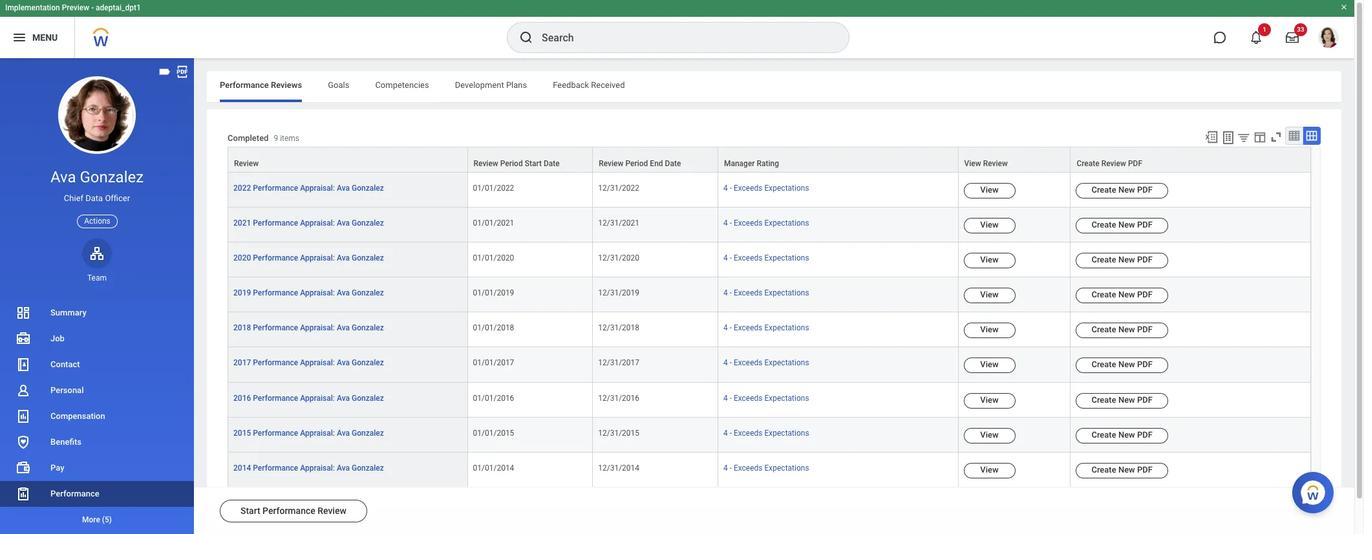 Task type: vqa. For each thing, say whether or not it's contained in the screenshot.


Task type: locate. For each thing, give the bounding box(es) containing it.
33 button
[[1279, 23, 1308, 52]]

4 - exceeds expectations for 12/31/2015
[[724, 429, 810, 438]]

gonzalez inside navigation pane region
[[80, 168, 144, 186]]

performance inside 2015 performance appraisal: ava gonzalez "link"
[[253, 429, 298, 438]]

create new pdf button
[[1077, 183, 1169, 199], [1077, 218, 1169, 234], [1077, 253, 1169, 269], [1077, 288, 1169, 304], [1077, 323, 1169, 339], [1077, 358, 1169, 374], [1077, 393, 1169, 409], [1077, 428, 1169, 443], [1077, 463, 1169, 478]]

9 create new pdf button from the top
[[1077, 463, 1169, 478]]

3 create new pdf from the top
[[1092, 255, 1153, 265]]

3 4 from the top
[[724, 254, 728, 263]]

8 4 - exceeds expectations link from the top
[[724, 426, 810, 438]]

feedback
[[553, 80, 589, 90]]

2 date from the left
[[665, 159, 681, 168]]

view for eighth view "button" from the bottom of the page
[[981, 220, 999, 230]]

review inside review period start date popup button
[[474, 159, 499, 168]]

4 - exceeds expectations for 12/31/2020
[[724, 254, 810, 263]]

6 new from the top
[[1119, 360, 1136, 370]]

5 4 from the top
[[724, 324, 728, 333]]

1 appraisal: from the top
[[300, 184, 335, 193]]

9 row from the top
[[228, 418, 1312, 453]]

justify image
[[12, 30, 27, 45]]

team ava gonzalez element
[[82, 273, 112, 283]]

4 create new pdf button from the top
[[1077, 288, 1169, 304]]

4 appraisal: from the top
[[300, 289, 335, 298]]

- for 12/31/2015
[[730, 429, 732, 438]]

period
[[501, 159, 523, 168], [626, 159, 648, 168]]

fullscreen image
[[1270, 130, 1284, 144]]

gonzalez for 2016 performance appraisal: ava gonzalez
[[352, 394, 384, 403]]

performance right 2014
[[253, 464, 298, 473]]

3 view button from the top
[[964, 253, 1016, 269]]

list containing summary
[[0, 300, 194, 533]]

chief data officer
[[64, 194, 130, 203]]

4 - exceeds expectations for 12/31/2021
[[724, 219, 810, 228]]

performance inside "2016 performance appraisal: ava gonzalez" link
[[253, 394, 298, 403]]

benefits image
[[16, 435, 31, 450]]

gonzalez inside "link"
[[352, 429, 384, 438]]

table image
[[1289, 129, 1301, 142]]

performance inside 2020 performance appraisal: ava gonzalez link
[[253, 254, 298, 263]]

2019 performance appraisal: ava gonzalez
[[234, 289, 384, 298]]

4 for 12/31/2015
[[724, 429, 728, 438]]

2 4 - exceeds expectations from the top
[[724, 219, 810, 228]]

6 4 from the top
[[724, 359, 728, 368]]

ava for 2014 performance appraisal: ava gonzalez
[[337, 464, 350, 473]]

job image
[[16, 331, 31, 347]]

9 exceeds from the top
[[734, 464, 763, 473]]

menu
[[32, 32, 58, 42]]

profile logan mcneil image
[[1319, 27, 1340, 51]]

appraisal: for 2019 performance appraisal: ava gonzalez
[[300, 289, 335, 298]]

performance inside 2017 performance appraisal: ava gonzalez link
[[253, 359, 298, 368]]

4 - exceeds expectations for 12/31/2017
[[724, 359, 810, 368]]

5 new from the top
[[1119, 325, 1136, 335]]

completed 9 items
[[228, 133, 300, 143]]

performance left reviews
[[220, 80, 269, 90]]

9 expectations from the top
[[765, 464, 810, 473]]

period inside review period end date "popup button"
[[626, 159, 648, 168]]

2 new from the top
[[1119, 220, 1136, 230]]

appraisal: down 2015 performance appraisal: ava gonzalez
[[300, 464, 335, 473]]

2 appraisal: from the top
[[300, 219, 335, 228]]

12/31/2014
[[598, 464, 640, 473]]

4 - exceeds expectations for 12/31/2019
[[724, 289, 810, 298]]

- for 12/31/2022
[[730, 184, 732, 193]]

7 expectations from the top
[[765, 394, 810, 403]]

appraisal: inside 2014 performance appraisal: ava gonzalez link
[[300, 464, 335, 473]]

1 expectations from the top
[[765, 184, 810, 193]]

6 row from the top
[[228, 313, 1312, 348]]

4 - exceeds expectations link for 12/31/2016
[[724, 391, 810, 403]]

12/31/2019
[[598, 289, 640, 298]]

8 new from the top
[[1119, 430, 1136, 440]]

appraisal: for 2021 performance appraisal: ava gonzalez
[[300, 219, 335, 228]]

row containing review
[[228, 147, 1312, 173]]

performance right 2019
[[253, 289, 298, 298]]

pay image
[[16, 461, 31, 476]]

exceeds for 12/31/2021
[[734, 219, 763, 228]]

appraisal: up 2020 performance appraisal: ava gonzalez link
[[300, 219, 335, 228]]

2 exceeds from the top
[[734, 219, 763, 228]]

1 horizontal spatial date
[[665, 159, 681, 168]]

performance inside the start performance review button
[[263, 506, 316, 516]]

expectations for 12/31/2014
[[765, 464, 810, 473]]

8 appraisal: from the top
[[300, 429, 335, 438]]

gonzalez for 2014 performance appraisal: ava gonzalez
[[352, 464, 384, 473]]

implementation
[[5, 3, 60, 12]]

chief
[[64, 194, 83, 203]]

6 4 - exceeds expectations link from the top
[[724, 356, 810, 368]]

2 create new pdf from the top
[[1092, 220, 1153, 230]]

ava up "2016 performance appraisal: ava gonzalez" link
[[337, 359, 350, 368]]

create review pdf button
[[1071, 148, 1311, 172]]

completed
[[228, 133, 269, 143]]

5 4 - exceeds expectations from the top
[[724, 324, 810, 333]]

view for 2nd view "button" from the bottom
[[981, 430, 999, 440]]

date for review period end date
[[665, 159, 681, 168]]

view team image
[[89, 246, 105, 261]]

create inside create review pdf popup button
[[1077, 159, 1100, 168]]

tab list containing performance reviews
[[207, 71, 1342, 102]]

4 4 - exceeds expectations from the top
[[724, 289, 810, 298]]

9 view button from the top
[[964, 463, 1016, 478]]

contact link
[[0, 352, 194, 378]]

start inside button
[[241, 506, 260, 516]]

4 for 12/31/2018
[[724, 324, 728, 333]]

review inside create review pdf popup button
[[1102, 159, 1127, 168]]

4 for 12/31/2014
[[724, 464, 728, 473]]

gonzalez for 2022 performance appraisal: ava gonzalez
[[352, 184, 384, 193]]

9 new from the top
[[1119, 465, 1136, 475]]

appraisal: up "2018 performance appraisal: ava gonzalez" link
[[300, 289, 335, 298]]

1 horizontal spatial start
[[525, 159, 542, 168]]

6 expectations from the top
[[765, 359, 810, 368]]

appraisal: inside "2016 performance appraisal: ava gonzalez" link
[[300, 394, 335, 403]]

performance right 2017
[[253, 359, 298, 368]]

performance right the 2020
[[253, 254, 298, 263]]

pay link
[[0, 455, 194, 481]]

1 4 from the top
[[724, 184, 728, 193]]

4 - exceeds expectations link for 12/31/2020
[[724, 251, 810, 263]]

- for 12/31/2016
[[730, 394, 732, 403]]

3 exceeds from the top
[[734, 254, 763, 263]]

ava up "2018 performance appraisal: ava gonzalez" link
[[337, 289, 350, 298]]

9 4 - exceeds expectations link from the top
[[724, 461, 810, 473]]

7 exceeds from the top
[[734, 394, 763, 403]]

performance inside performance link
[[50, 489, 100, 499]]

ava down review popup button
[[337, 184, 350, 193]]

2 period from the left
[[626, 159, 648, 168]]

4 exceeds from the top
[[734, 289, 763, 298]]

7 new from the top
[[1119, 395, 1136, 405]]

6 appraisal: from the top
[[300, 359, 335, 368]]

ava up 2017 performance appraisal: ava gonzalez link
[[337, 324, 350, 333]]

9 appraisal: from the top
[[300, 464, 335, 473]]

select to filter grid data image
[[1237, 131, 1252, 144]]

5 appraisal: from the top
[[300, 324, 335, 333]]

exceeds for 12/31/2020
[[734, 254, 763, 263]]

ava
[[50, 168, 76, 186], [337, 184, 350, 193], [337, 219, 350, 228], [337, 254, 350, 263], [337, 289, 350, 298], [337, 324, 350, 333], [337, 359, 350, 368], [337, 394, 350, 403], [337, 429, 350, 438], [337, 464, 350, 473]]

list
[[0, 300, 194, 533]]

performance for 2020
[[253, 254, 298, 263]]

period left end
[[626, 159, 648, 168]]

9 4 from the top
[[724, 464, 728, 473]]

performance right 2018
[[253, 324, 298, 333]]

2 4 from the top
[[724, 219, 728, 228]]

performance inside 2022 performance appraisal: ava gonzalez link
[[253, 184, 298, 193]]

8 create new pdf from the top
[[1092, 430, 1153, 440]]

tab list
[[207, 71, 1342, 102]]

expectations for 12/31/2022
[[765, 184, 810, 193]]

4 - exceeds expectations link for 12/31/2021
[[724, 216, 810, 228]]

5 exceeds from the top
[[734, 324, 763, 333]]

start inside popup button
[[525, 159, 542, 168]]

12/31/2021
[[598, 219, 640, 228]]

view for 1st view "button" from the top of the page
[[981, 185, 999, 195]]

1 row from the top
[[228, 147, 1312, 173]]

01/01/2021
[[473, 219, 514, 228]]

appraisal: for 2015 performance appraisal: ava gonzalez
[[300, 429, 335, 438]]

appraisal: inside 2020 performance appraisal: ava gonzalez link
[[300, 254, 335, 263]]

4 4 - exceeds expectations link from the top
[[724, 286, 810, 298]]

2015 performance appraisal: ava gonzalez
[[234, 429, 384, 438]]

2016
[[234, 394, 251, 403]]

implementation preview -   adeptai_dpt1
[[5, 3, 141, 12]]

development plans
[[455, 80, 527, 90]]

performance inside tab list
[[220, 80, 269, 90]]

appraisal: up 2015 performance appraisal: ava gonzalez "link" on the left
[[300, 394, 335, 403]]

3 create new pdf button from the top
[[1077, 253, 1169, 269]]

performance up more
[[50, 489, 100, 499]]

2014
[[234, 464, 251, 473]]

actions button
[[77, 214, 118, 228]]

ava up 2020 performance appraisal: ava gonzalez link
[[337, 219, 350, 228]]

9
[[274, 134, 278, 143]]

date inside review period end date "popup button"
[[665, 159, 681, 168]]

4
[[724, 184, 728, 193], [724, 219, 728, 228], [724, 254, 728, 263], [724, 289, 728, 298], [724, 324, 728, 333], [724, 359, 728, 368], [724, 394, 728, 403], [724, 429, 728, 438], [724, 464, 728, 473]]

compensation image
[[16, 409, 31, 424]]

4 - exceeds expectations for 12/31/2014
[[724, 464, 810, 473]]

ava down 2015 performance appraisal: ava gonzalez
[[337, 464, 350, 473]]

ava for 2021 performance appraisal: ava gonzalez
[[337, 219, 350, 228]]

performance right '2016'
[[253, 394, 298, 403]]

performance right 2021 on the top left of the page
[[253, 219, 298, 228]]

appraisal: inside "2018 performance appraisal: ava gonzalez" link
[[300, 324, 335, 333]]

2 row from the top
[[228, 173, 1312, 208]]

12/31/2017
[[598, 359, 640, 368]]

date inside review period start date popup button
[[544, 159, 560, 168]]

- for 12/31/2018
[[730, 324, 732, 333]]

2018 performance appraisal: ava gonzalez link
[[234, 321, 384, 333]]

7 appraisal: from the top
[[300, 394, 335, 403]]

appraisal: up '2021 performance appraisal: ava gonzalez' link
[[300, 184, 335, 193]]

menu button
[[0, 17, 75, 58]]

5 view button from the top
[[964, 323, 1016, 339]]

team link
[[82, 239, 112, 283]]

6 exceeds from the top
[[734, 359, 763, 368]]

close environment banner image
[[1341, 3, 1349, 11]]

4 create new pdf from the top
[[1092, 290, 1153, 300]]

01/01/2015
[[473, 429, 514, 438]]

appraisal: up the 2019 performance appraisal: ava gonzalez link
[[300, 254, 335, 263]]

4 - exceeds expectations for 12/31/2022
[[724, 184, 810, 193]]

appraisal: for 2016 performance appraisal: ava gonzalez
[[300, 394, 335, 403]]

4 expectations from the top
[[765, 289, 810, 298]]

personal link
[[0, 378, 194, 404]]

contact
[[50, 360, 80, 369]]

1 4 - exceeds expectations link from the top
[[724, 181, 810, 193]]

compensation
[[50, 411, 105, 421]]

1 vertical spatial start
[[241, 506, 260, 516]]

ava up the 2019 performance appraisal: ava gonzalez link
[[337, 254, 350, 263]]

0 horizontal spatial date
[[544, 159, 560, 168]]

actions
[[84, 216, 110, 225]]

performance for 2021
[[253, 219, 298, 228]]

9 create new pdf from the top
[[1092, 465, 1153, 475]]

personal
[[50, 386, 84, 395]]

ava up 2015 performance appraisal: ava gonzalez "link" on the left
[[337, 394, 350, 403]]

1 view button from the top
[[964, 183, 1016, 199]]

8 create new pdf button from the top
[[1077, 428, 1169, 443]]

view review button
[[959, 148, 1071, 172]]

ava up 2014 performance appraisal: ava gonzalez link at the left bottom of the page
[[337, 429, 350, 438]]

4 - exceeds expectations link for 12/31/2015
[[724, 426, 810, 438]]

ava for 2022 performance appraisal: ava gonzalez
[[337, 184, 350, 193]]

3 appraisal: from the top
[[300, 254, 335, 263]]

1 create new pdf button from the top
[[1077, 183, 1169, 199]]

7 create new pdf button from the top
[[1077, 393, 1169, 409]]

ava for 2018 performance appraisal: ava gonzalez
[[337, 324, 350, 333]]

appraisal: inside 2022 performance appraisal: ava gonzalez link
[[300, 184, 335, 193]]

row
[[228, 147, 1312, 173], [228, 173, 1312, 208], [228, 208, 1312, 243], [228, 243, 1312, 278], [228, 278, 1312, 313], [228, 313, 1312, 348], [228, 348, 1312, 383], [228, 383, 1312, 418], [228, 418, 1312, 453], [228, 453, 1312, 488]]

8 4 from the top
[[724, 429, 728, 438]]

appraisal: up "2016 performance appraisal: ava gonzalez" link
[[300, 359, 335, 368]]

period up 01/01/2022
[[501, 159, 523, 168]]

period for end
[[626, 159, 648, 168]]

pdf
[[1129, 159, 1143, 168], [1138, 185, 1153, 195], [1138, 220, 1153, 230], [1138, 255, 1153, 265], [1138, 290, 1153, 300], [1138, 325, 1153, 335], [1138, 360, 1153, 370], [1138, 395, 1153, 405], [1138, 430, 1153, 440], [1138, 465, 1153, 475]]

performance for 2022
[[253, 184, 298, 193]]

performance right 2015
[[253, 429, 298, 438]]

1 period from the left
[[501, 159, 523, 168]]

1 4 - exceeds expectations from the top
[[724, 184, 810, 193]]

performance down '2014 performance appraisal: ava gonzalez' in the bottom left of the page
[[263, 506, 316, 516]]

4 new from the top
[[1119, 290, 1136, 300]]

performance for 2017
[[253, 359, 298, 368]]

2 expectations from the top
[[765, 219, 810, 228]]

performance inside "2018 performance appraisal: ava gonzalez" link
[[253, 324, 298, 333]]

6 4 - exceeds expectations from the top
[[724, 359, 810, 368]]

10 row from the top
[[228, 453, 1312, 488]]

1 exceeds from the top
[[734, 184, 763, 193]]

performance inside 2014 performance appraisal: ava gonzalez link
[[253, 464, 298, 473]]

performance link
[[0, 481, 194, 507]]

menu banner
[[0, 0, 1355, 58]]

gonzalez for 2018 performance appraisal: ava gonzalez
[[352, 324, 384, 333]]

7 4 from the top
[[724, 394, 728, 403]]

performance for 2016
[[253, 394, 298, 403]]

appraisal: up 2014 performance appraisal: ava gonzalez link at the left bottom of the page
[[300, 429, 335, 438]]

performance inside the 2019 performance appraisal: ava gonzalez link
[[253, 289, 298, 298]]

create
[[1077, 159, 1100, 168], [1092, 185, 1117, 195], [1092, 220, 1117, 230], [1092, 255, 1117, 265], [1092, 290, 1117, 300], [1092, 325, 1117, 335], [1092, 360, 1117, 370], [1092, 395, 1117, 405], [1092, 430, 1117, 440], [1092, 465, 1117, 475]]

2022 performance appraisal: ava gonzalez link
[[234, 181, 384, 193]]

7 4 - exceeds expectations from the top
[[724, 394, 810, 403]]

6 create new pdf button from the top
[[1077, 358, 1169, 374]]

performance for 2018
[[253, 324, 298, 333]]

view
[[965, 159, 982, 168], [981, 185, 999, 195], [981, 220, 999, 230], [981, 255, 999, 265], [981, 290, 999, 300], [981, 325, 999, 335], [981, 360, 999, 370], [981, 395, 999, 405], [981, 430, 999, 440], [981, 465, 999, 475]]

2014 performance appraisal: ava gonzalez link
[[234, 461, 384, 473]]

2 view button from the top
[[964, 218, 1016, 234]]

1 create new pdf from the top
[[1092, 185, 1153, 195]]

appraisal: inside '2021 performance appraisal: ava gonzalez' link
[[300, 219, 335, 228]]

performance inside '2021 performance appraisal: ava gonzalez' link
[[253, 219, 298, 228]]

0 horizontal spatial start
[[241, 506, 260, 516]]

9 4 - exceeds expectations from the top
[[724, 464, 810, 473]]

8 expectations from the top
[[765, 429, 810, 438]]

3 4 - exceeds expectations from the top
[[724, 254, 810, 263]]

4 for 12/31/2020
[[724, 254, 728, 263]]

appraisal:
[[300, 184, 335, 193], [300, 219, 335, 228], [300, 254, 335, 263], [300, 289, 335, 298], [300, 324, 335, 333], [300, 359, 335, 368], [300, 394, 335, 403], [300, 429, 335, 438], [300, 464, 335, 473]]

view review
[[965, 159, 1008, 168]]

0 vertical spatial start
[[525, 159, 542, 168]]

start performance review
[[241, 506, 347, 516]]

exceeds
[[734, 184, 763, 193], [734, 219, 763, 228], [734, 254, 763, 263], [734, 289, 763, 298], [734, 324, 763, 333], [734, 359, 763, 368], [734, 394, 763, 403], [734, 429, 763, 438], [734, 464, 763, 473]]

2019
[[234, 289, 251, 298]]

ava inside "link"
[[337, 429, 350, 438]]

ava up chief
[[50, 168, 76, 186]]

4 - exceeds expectations
[[724, 184, 810, 193], [724, 219, 810, 228], [724, 254, 810, 263], [724, 289, 810, 298], [724, 324, 810, 333], [724, 359, 810, 368], [724, 394, 810, 403], [724, 429, 810, 438], [724, 464, 810, 473]]

6 view button from the top
[[964, 358, 1016, 374]]

(5)
[[102, 516, 112, 525]]

preview
[[62, 3, 89, 12]]

create new pdf
[[1092, 185, 1153, 195], [1092, 220, 1153, 230], [1092, 255, 1153, 265], [1092, 290, 1153, 300], [1092, 325, 1153, 335], [1092, 360, 1153, 370], [1092, 395, 1153, 405], [1092, 430, 1153, 440], [1092, 465, 1153, 475]]

4 4 from the top
[[724, 289, 728, 298]]

1 horizontal spatial period
[[626, 159, 648, 168]]

feedback received
[[553, 80, 625, 90]]

01/01/2016
[[473, 394, 514, 403]]

appraisal: inside 2015 performance appraisal: ava gonzalez "link"
[[300, 429, 335, 438]]

4 for 12/31/2017
[[724, 359, 728, 368]]

5 4 - exceeds expectations link from the top
[[724, 321, 810, 333]]

01/01/2014
[[473, 464, 514, 473]]

view button
[[964, 183, 1016, 199], [964, 218, 1016, 234], [964, 253, 1016, 269], [964, 288, 1016, 304], [964, 323, 1016, 339], [964, 358, 1016, 374], [964, 393, 1016, 409], [964, 428, 1016, 443], [964, 463, 1016, 478]]

view for 3rd view "button"
[[981, 255, 999, 265]]

notifications large image
[[1250, 31, 1263, 44]]

4 - exceeds expectations for 12/31/2018
[[724, 324, 810, 333]]

2018
[[234, 324, 251, 333]]

appraisal: inside the 2019 performance appraisal: ava gonzalez link
[[300, 289, 335, 298]]

appraisal: inside 2017 performance appraisal: ava gonzalez link
[[300, 359, 335, 368]]

exceeds for 12/31/2017
[[734, 359, 763, 368]]

3 expectations from the top
[[765, 254, 810, 263]]

appraisal: up 2017 performance appraisal: ava gonzalez link
[[300, 324, 335, 333]]

2015 performance appraisal: ava gonzalez link
[[234, 426, 384, 438]]

8 exceeds from the top
[[734, 429, 763, 438]]

5 expectations from the top
[[765, 324, 810, 333]]

period inside review period start date popup button
[[501, 159, 523, 168]]

- for 12/31/2020
[[730, 254, 732, 263]]

toolbar
[[1199, 127, 1322, 147]]

7 4 - exceeds expectations link from the top
[[724, 391, 810, 403]]

0 horizontal spatial period
[[501, 159, 523, 168]]

1 date from the left
[[544, 159, 560, 168]]

performance right 2022
[[253, 184, 298, 193]]

appraisal: for 2014 performance appraisal: ava gonzalez
[[300, 464, 335, 473]]

2 4 - exceeds expectations link from the top
[[724, 216, 810, 228]]

exceeds for 12/31/2019
[[734, 289, 763, 298]]

ava for 2020 performance appraisal: ava gonzalez
[[337, 254, 350, 263]]



Task type: describe. For each thing, give the bounding box(es) containing it.
exceeds for 12/31/2015
[[734, 429, 763, 438]]

officer
[[105, 194, 130, 203]]

received
[[591, 80, 625, 90]]

manager
[[724, 159, 755, 168]]

review period start date
[[474, 159, 560, 168]]

plans
[[506, 80, 527, 90]]

4 for 12/31/2021
[[724, 219, 728, 228]]

4 - exceeds expectations link for 12/31/2022
[[724, 181, 810, 193]]

exceeds for 12/31/2014
[[734, 464, 763, 473]]

4 - exceeds expectations link for 12/31/2019
[[724, 286, 810, 298]]

performance for 2015
[[253, 429, 298, 438]]

8 view button from the top
[[964, 428, 1016, 443]]

2016 performance appraisal: ava gonzalez link
[[234, 391, 384, 403]]

4 for 12/31/2022
[[724, 184, 728, 193]]

view for fourth view "button" from the bottom
[[981, 360, 999, 370]]

start performance review button
[[220, 500, 367, 523]]

2020
[[234, 254, 251, 263]]

goals
[[328, 80, 350, 90]]

- for 12/31/2014
[[730, 464, 732, 473]]

pay
[[50, 463, 64, 473]]

summary
[[50, 308, 87, 318]]

team
[[87, 274, 107, 283]]

2021 performance appraisal: ava gonzalez
[[234, 219, 384, 228]]

2 create new pdf button from the top
[[1077, 218, 1169, 234]]

manager rating
[[724, 159, 779, 168]]

performance reviews
[[220, 80, 302, 90]]

6 create new pdf from the top
[[1092, 360, 1153, 370]]

ava gonzalez
[[50, 168, 144, 186]]

2014 performance appraisal: ava gonzalez
[[234, 464, 384, 473]]

more
[[82, 516, 100, 525]]

navigation pane region
[[0, 58, 194, 534]]

ava for 2019 performance appraisal: ava gonzalez
[[337, 289, 350, 298]]

2017
[[234, 359, 251, 368]]

export to excel image
[[1205, 130, 1219, 144]]

rating
[[757, 159, 779, 168]]

gonzalez for 2019 performance appraisal: ava gonzalez
[[352, 289, 384, 298]]

expectations for 12/31/2021
[[765, 219, 810, 228]]

01/01/2018
[[473, 324, 514, 333]]

more (5) button
[[0, 507, 194, 533]]

review period start date button
[[468, 148, 593, 172]]

performance for start
[[263, 506, 316, 516]]

review inside review popup button
[[234, 159, 259, 168]]

1
[[1263, 26, 1267, 33]]

appraisal: for 2017 performance appraisal: ava gonzalez
[[300, 359, 335, 368]]

review period end date button
[[593, 148, 718, 172]]

data
[[86, 194, 103, 203]]

more (5) button
[[0, 512, 194, 528]]

review inside view review popup button
[[984, 159, 1008, 168]]

3 row from the top
[[228, 208, 1312, 243]]

job link
[[0, 326, 194, 352]]

4 for 12/31/2016
[[724, 394, 728, 403]]

exceeds for 12/31/2016
[[734, 394, 763, 403]]

competencies
[[375, 80, 429, 90]]

contact image
[[16, 357, 31, 373]]

view printable version (pdf) image
[[175, 65, 190, 79]]

review inside the start performance review button
[[318, 506, 347, 516]]

click to view/edit grid preferences image
[[1254, 130, 1268, 144]]

01/01/2017
[[473, 359, 514, 368]]

2018 performance appraisal: ava gonzalez
[[234, 324, 384, 333]]

gonzalez for 2017 performance appraisal: ava gonzalez
[[352, 359, 384, 368]]

4 - exceeds expectations link for 12/31/2018
[[724, 321, 810, 333]]

search image
[[519, 30, 534, 45]]

view inside popup button
[[965, 159, 982, 168]]

4 - exceeds expectations for 12/31/2016
[[724, 394, 810, 403]]

2022
[[234, 184, 251, 193]]

2017 performance appraisal: ava gonzalez link
[[234, 356, 384, 368]]

gonzalez for 2020 performance appraisal: ava gonzalez
[[352, 254, 384, 263]]

benefits link
[[0, 429, 194, 455]]

8 row from the top
[[228, 383, 1312, 418]]

view for sixth view "button" from the bottom
[[981, 290, 999, 300]]

exceeds for 12/31/2018
[[734, 324, 763, 333]]

performance image
[[16, 486, 31, 502]]

5 create new pdf button from the top
[[1077, 323, 1169, 339]]

1 new from the top
[[1119, 185, 1136, 195]]

expectations for 12/31/2016
[[765, 394, 810, 403]]

performance for 2019
[[253, 289, 298, 298]]

view for 1st view "button" from the bottom
[[981, 465, 999, 475]]

4 - exceeds expectations link for 12/31/2014
[[724, 461, 810, 473]]

7 view button from the top
[[964, 393, 1016, 409]]

gonzalez for 2015 performance appraisal: ava gonzalez
[[352, 429, 384, 438]]

appraisal: for 2018 performance appraisal: ava gonzalez
[[300, 324, 335, 333]]

summary link
[[0, 300, 194, 326]]

manager rating button
[[719, 148, 958, 172]]

benefits
[[50, 437, 81, 447]]

4 view button from the top
[[964, 288, 1016, 304]]

2016 performance appraisal: ava gonzalez
[[234, 394, 384, 403]]

- for 12/31/2019
[[730, 289, 732, 298]]

2019 performance appraisal: ava gonzalez link
[[234, 286, 384, 298]]

compensation link
[[0, 404, 194, 429]]

12/31/2022
[[598, 184, 640, 193]]

7 row from the top
[[228, 348, 1312, 383]]

period for start
[[501, 159, 523, 168]]

2020 performance appraisal: ava gonzalez
[[234, 254, 384, 263]]

summary image
[[16, 305, 31, 321]]

2017 performance appraisal: ava gonzalez
[[234, 359, 384, 368]]

2020 performance appraisal: ava gonzalez link
[[234, 251, 384, 263]]

3 new from the top
[[1119, 255, 1136, 265]]

expand table image
[[1306, 129, 1319, 142]]

items
[[280, 134, 300, 143]]

expectations for 12/31/2018
[[765, 324, 810, 333]]

01/01/2020
[[473, 254, 514, 263]]

2015
[[234, 429, 251, 438]]

review button
[[228, 148, 467, 172]]

reviews
[[271, 80, 302, 90]]

view for 3rd view "button" from the bottom of the page
[[981, 395, 999, 405]]

review inside review period end date "popup button"
[[599, 159, 624, 168]]

ava for 2015 performance appraisal: ava gonzalez
[[337, 429, 350, 438]]

exceeds for 12/31/2022
[[734, 184, 763, 193]]

- for 12/31/2017
[[730, 359, 732, 368]]

5 create new pdf from the top
[[1092, 325, 1153, 335]]

5 row from the top
[[228, 278, 1312, 313]]

appraisal: for 2020 performance appraisal: ava gonzalez
[[300, 254, 335, 263]]

view for 5th view "button" from the top of the page
[[981, 325, 999, 335]]

expectations for 12/31/2017
[[765, 359, 810, 368]]

01/01/2019
[[473, 289, 514, 298]]

development
[[455, 80, 504, 90]]

4 for 12/31/2019
[[724, 289, 728, 298]]

more (5)
[[82, 516, 112, 525]]

- inside the menu banner
[[91, 3, 94, 12]]

12/31/2020
[[598, 254, 640, 263]]

gonzalez for 2021 performance appraisal: ava gonzalez
[[352, 219, 384, 228]]

- for 12/31/2021
[[730, 219, 732, 228]]

expectations for 12/31/2020
[[765, 254, 810, 263]]

4 - exceeds expectations link for 12/31/2017
[[724, 356, 810, 368]]

01/01/2022
[[473, 184, 514, 193]]

ava for 2017 performance appraisal: ava gonzalez
[[337, 359, 350, 368]]

tag image
[[158, 65, 172, 79]]

Search Workday  search field
[[542, 23, 823, 52]]

end
[[650, 159, 663, 168]]

expectations for 12/31/2019
[[765, 289, 810, 298]]

12/31/2015
[[598, 429, 640, 438]]

expectations for 12/31/2015
[[765, 429, 810, 438]]

review period end date
[[599, 159, 681, 168]]

4 row from the top
[[228, 243, 1312, 278]]

date for review period start date
[[544, 159, 560, 168]]

pdf inside popup button
[[1129, 159, 1143, 168]]

7 create new pdf from the top
[[1092, 395, 1153, 405]]

inbox large image
[[1287, 31, 1300, 44]]

performance for 2014
[[253, 464, 298, 473]]

2021
[[234, 219, 251, 228]]

2022 performance appraisal: ava gonzalez
[[234, 184, 384, 193]]

personal image
[[16, 383, 31, 398]]

33
[[1298, 26, 1305, 33]]

appraisal: for 2022 performance appraisal: ava gonzalez
[[300, 184, 335, 193]]

12/31/2016
[[598, 394, 640, 403]]

2021 performance appraisal: ava gonzalez link
[[234, 216, 384, 228]]

ava for 2016 performance appraisal: ava gonzalez
[[337, 394, 350, 403]]

12/31/2018
[[598, 324, 640, 333]]

ava inside navigation pane region
[[50, 168, 76, 186]]

export to worksheets image
[[1221, 130, 1237, 146]]

job
[[50, 334, 65, 343]]



